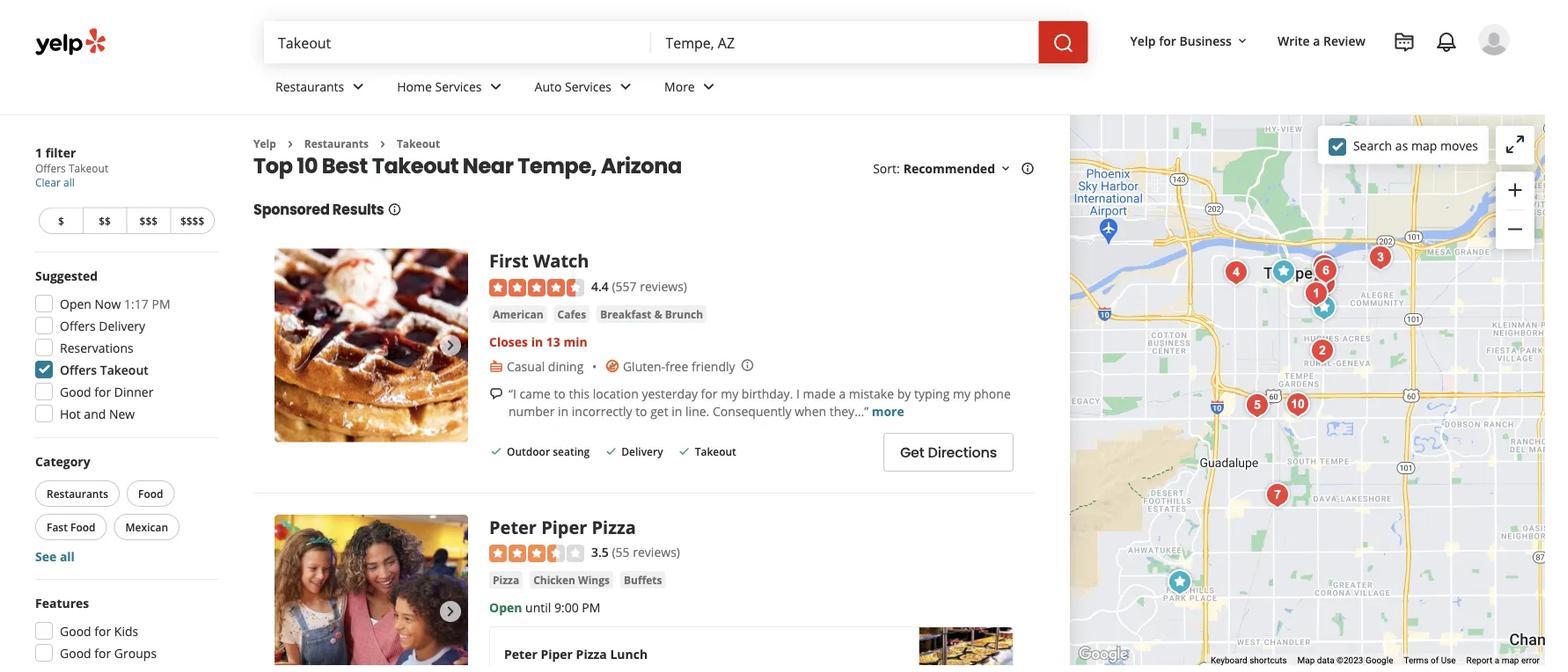 Task type: describe. For each thing, give the bounding box(es) containing it.
when
[[795, 403, 827, 419]]

hot and new
[[60, 405, 135, 422]]

9:00
[[554, 599, 579, 616]]

restaurants button
[[35, 481, 120, 507]]

16 info v2 image
[[1021, 162, 1035, 176]]

american button
[[489, 305, 547, 323]]

map region
[[980, 30, 1546, 666]]

birthday.
[[742, 385, 793, 402]]

recommended
[[904, 160, 995, 177]]

4.4 star rating image
[[489, 279, 584, 296]]

as
[[1396, 137, 1409, 154]]

business categories element
[[261, 63, 1510, 114]]

for for business
[[1159, 32, 1177, 49]]

peter for peter piper pizza lunch
[[504, 646, 538, 663]]

get
[[651, 403, 669, 419]]

min
[[564, 333, 588, 350]]

chicken wings link
[[530, 571, 613, 589]]

piper for peter piper pizza lunch
[[541, 646, 573, 663]]

terms
[[1404, 655, 1429, 666]]

restaurants for top restaurants link
[[275, 78, 344, 95]]

casual dining
[[507, 358, 584, 374]]

get directions
[[900, 443, 997, 462]]

infinity shakes snake cafe image
[[1305, 334, 1340, 369]]

user actions element
[[1117, 22, 1535, 130]]

zoom out image
[[1505, 219, 1526, 240]]

takeout right 16 chevron right v2 icon
[[397, 136, 440, 151]]

1 vertical spatial restaurants link
[[304, 136, 369, 151]]

10
[[297, 151, 318, 180]]

(557
[[612, 278, 637, 294]]

16 chevron right v2 image
[[376, 137, 390, 151]]

breakfast
[[600, 307, 652, 321]]

el pollo loco image
[[1163, 565, 1198, 600]]

seating
[[553, 445, 590, 459]]

16 chevron down v2 image
[[999, 162, 1013, 176]]

takeout link
[[397, 136, 440, 151]]

previous image for peter piper pizza
[[282, 601, 303, 622]]

gluten-free friendly
[[623, 358, 735, 374]]

terms of use
[[1404, 655, 1456, 666]]

outdoor seating
[[507, 445, 590, 459]]

free
[[666, 358, 689, 374]]

a for write
[[1313, 32, 1321, 49]]

offers for offers delivery
[[60, 317, 96, 334]]

good for good for groups
[[60, 645, 91, 661]]

sponsored
[[253, 200, 330, 220]]

map
[[1298, 655, 1315, 666]]

auto services link
[[521, 63, 650, 114]]

map for error
[[1502, 655, 1520, 666]]

good for kids
[[60, 623, 138, 639]]

pm for open until 9:00 pm
[[582, 599, 601, 616]]

consequently
[[713, 403, 792, 419]]

3.5 star rating image
[[489, 545, 584, 563]]

breakfast & brunch link
[[597, 305, 707, 323]]

pm for open now 1:17 pm
[[152, 295, 170, 312]]

piper for peter piper pizza
[[541, 515, 587, 539]]

takeout inside "1 filter offers takeout clear all"
[[69, 161, 108, 176]]

pizza for peter piper pizza lunch
[[576, 646, 607, 663]]

slideshow element for peter
[[275, 515, 468, 666]]

new
[[109, 405, 135, 422]]

typing
[[914, 385, 950, 402]]

zoom in image
[[1505, 180, 1526, 201]]

fast
[[47, 520, 68, 534]]

takeout down line.
[[695, 445, 737, 459]]

good for dinner
[[60, 383, 153, 400]]

and
[[84, 405, 106, 422]]

top
[[253, 151, 293, 180]]

$$$
[[140, 213, 158, 228]]

offers takeout
[[60, 361, 149, 378]]

brunch
[[665, 307, 703, 321]]

previous image for first watch
[[282, 335, 303, 356]]

13
[[546, 333, 560, 350]]

all inside "1 filter offers takeout clear all"
[[63, 175, 75, 190]]

now
[[95, 295, 121, 312]]

reviews) for peter piper pizza
[[633, 544, 680, 560]]

1:17
[[124, 295, 149, 312]]

a inside "i came to this location yesterday for my birthday. i made a mistake by typing my phone number in incorrectly to get in line. consequently when they…"
[[839, 385, 846, 402]]

services for home services
[[435, 78, 482, 95]]

pizza button
[[489, 571, 523, 589]]

$$
[[99, 213, 111, 228]]

google
[[1366, 655, 1394, 666]]

0 horizontal spatial to
[[554, 385, 566, 402]]

keyboard
[[1211, 655, 1248, 666]]

food button
[[127, 481, 175, 507]]

24 chevron down v2 image for home services
[[485, 76, 507, 97]]

group containing suggested
[[30, 267, 218, 428]]

search
[[1354, 137, 1393, 154]]

good for good for dinner
[[60, 383, 91, 400]]

yelp for yelp for business
[[1131, 32, 1156, 49]]

search as map moves
[[1354, 137, 1479, 154]]

none field near
[[666, 33, 1025, 52]]

until
[[526, 599, 551, 616]]

incorrectly
[[572, 403, 632, 419]]

cafes button
[[554, 305, 590, 323]]

arizona
[[601, 151, 682, 180]]

sponsored results
[[253, 200, 384, 220]]

mexican button
[[114, 514, 180, 540]]

cafes link
[[554, 305, 590, 323]]

offers inside "1 filter offers takeout clear all"
[[35, 161, 66, 176]]

mexican
[[125, 520, 168, 534]]

taco boys image
[[1307, 267, 1342, 302]]

fast food
[[47, 520, 96, 534]]

lunch
[[610, 646, 648, 663]]

offers delivery
[[60, 317, 145, 334]]

16 chevron down v2 image
[[1236, 34, 1250, 48]]

Near text field
[[666, 33, 1025, 52]]

yesterday
[[642, 385, 698, 402]]

takeout up 16 info v2 image
[[372, 151, 459, 180]]

4.4 (557 reviews)
[[591, 278, 687, 294]]

number
[[509, 403, 555, 419]]

$$$ button
[[126, 207, 170, 234]]

hot
[[60, 405, 81, 422]]

wings
[[578, 573, 610, 587]]

first watch link
[[489, 249, 589, 273]]

american link
[[489, 305, 547, 323]]

Find text field
[[278, 33, 637, 52]]

auto services
[[535, 78, 612, 95]]

takeout inside group
[[100, 361, 149, 378]]

16 checkmark v2 image for outdoor seating
[[489, 444, 503, 458]]

category
[[35, 453, 90, 470]]

1
[[35, 144, 42, 161]]

peter piper pizza lunch link
[[490, 628, 1013, 666]]

0 vertical spatial restaurants link
[[261, 63, 383, 114]]

1 horizontal spatial delivery
[[622, 445, 663, 459]]

outdoor
[[507, 445, 550, 459]]

near
[[463, 151, 514, 180]]

offers for offers takeout
[[60, 361, 97, 378]]

group containing category
[[32, 452, 218, 565]]

next image for peter
[[440, 601, 461, 622]]

24 chevron down v2 image for more
[[699, 76, 720, 97]]

$$ button
[[83, 207, 126, 234]]

16 gluten free v2 image
[[605, 359, 620, 373]]

services for auto services
[[565, 78, 612, 95]]

best
[[322, 151, 368, 180]]

delivery inside group
[[99, 317, 145, 334]]

pizza for peter piper pizza
[[592, 515, 636, 539]]

by
[[897, 385, 911, 402]]

closes
[[489, 333, 528, 350]]



Task type: locate. For each thing, give the bounding box(es) containing it.
1 services from the left
[[435, 78, 482, 95]]

friendly
[[692, 358, 735, 374]]

open for open now 1:17 pm
[[60, 295, 91, 312]]

came
[[520, 385, 551, 402]]

24 chevron down v2 image
[[485, 76, 507, 97], [615, 76, 636, 97]]

clear
[[35, 175, 61, 190]]

1 slideshow element from the top
[[275, 249, 468, 442]]

24 chevron down v2 image left auto
[[485, 76, 507, 97]]

info icon image
[[741, 358, 755, 372], [741, 358, 755, 372]]

2 none field from the left
[[666, 33, 1025, 52]]

a right write
[[1313, 32, 1321, 49]]

pm right 9:00
[[582, 599, 601, 616]]

©2023
[[1337, 655, 1364, 666]]

restaurants link left 16 chevron right v2 icon
[[304, 136, 369, 151]]

this
[[569, 385, 590, 402]]

first watch image
[[1267, 254, 1302, 290]]

previous image
[[282, 335, 303, 356], [282, 601, 303, 622]]

24 chevron down v2 image inside home services link
[[485, 76, 507, 97]]

filter
[[45, 144, 76, 161]]

24 chevron down v2 image left home
[[348, 76, 369, 97]]

peter piper pizza link
[[489, 515, 636, 539]]

0 vertical spatial yelp
[[1131, 32, 1156, 49]]

for
[[1159, 32, 1177, 49], [94, 383, 111, 400], [701, 385, 718, 402], [94, 623, 111, 639], [94, 645, 111, 661]]

delivery right 16 checkmark v2 image
[[622, 445, 663, 459]]

tokyo stop image
[[1219, 255, 1254, 290]]

for up line.
[[701, 385, 718, 402]]

good down good for kids at the bottom
[[60, 645, 91, 661]]

0 horizontal spatial delivery
[[99, 317, 145, 334]]

24 chevron down v2 image inside more link
[[699, 76, 720, 97]]

1 horizontal spatial map
[[1502, 655, 1520, 666]]

expand map image
[[1505, 134, 1526, 155]]

peter for peter piper pizza
[[489, 515, 537, 539]]

1 24 chevron down v2 image from the left
[[348, 76, 369, 97]]

for left business
[[1159, 32, 1177, 49]]

yelp link
[[253, 136, 276, 151]]

0 vertical spatial reviews)
[[640, 278, 687, 294]]

projects image
[[1394, 32, 1415, 53]]

breakfast & brunch
[[600, 307, 703, 321]]

24 chevron down v2 image right more
[[699, 76, 720, 97]]

2 24 chevron down v2 image from the left
[[699, 76, 720, 97]]

yelp for business button
[[1124, 25, 1257, 56]]

buffets
[[624, 573, 662, 587]]

pizza inside button
[[493, 573, 519, 587]]

0 horizontal spatial 24 chevron down v2 image
[[348, 76, 369, 97]]

24 chevron down v2 image for auto services
[[615, 76, 636, 97]]

1 vertical spatial map
[[1502, 655, 1520, 666]]

$
[[58, 213, 64, 228]]

0 vertical spatial delivery
[[99, 317, 145, 334]]

beijing express image
[[1281, 387, 1316, 422]]

restaurants left 16 chevron right v2 icon
[[304, 136, 369, 151]]

0 vertical spatial good
[[60, 383, 91, 400]]

open down suggested
[[60, 295, 91, 312]]

next image
[[440, 335, 461, 356], [440, 601, 461, 622]]

report a map error
[[1467, 655, 1540, 666]]

0 horizontal spatial pm
[[152, 295, 170, 312]]

2 services from the left
[[565, 78, 612, 95]]

1 vertical spatial a
[[839, 385, 846, 402]]

1 good from the top
[[60, 383, 91, 400]]

0 vertical spatial to
[[554, 385, 566, 402]]

next image left until
[[440, 601, 461, 622]]

chicken wings button
[[530, 571, 613, 589]]

1 none field from the left
[[278, 33, 637, 52]]

my right typing on the right of the page
[[953, 385, 971, 402]]

restaurants link
[[261, 63, 383, 114], [304, 136, 369, 151]]

chicken wings
[[534, 573, 610, 587]]

for for kids
[[94, 623, 111, 639]]

reviews) up buffets
[[633, 544, 680, 560]]

1 16 checkmark v2 image from the left
[[489, 444, 503, 458]]

none field up home services link
[[278, 33, 637, 52]]

food inside food button
[[138, 486, 163, 501]]

report
[[1467, 655, 1493, 666]]

my up consequently
[[721, 385, 739, 402]]

piper
[[541, 515, 587, 539], [541, 646, 573, 663]]

food right fast
[[70, 520, 96, 534]]

restaurants inside business categories element
[[275, 78, 344, 95]]

restaurants for "restaurants" button at the left bottom of the page
[[47, 486, 108, 501]]

1 horizontal spatial services
[[565, 78, 612, 95]]

"i
[[509, 385, 516, 402]]

1 my from the left
[[721, 385, 739, 402]]

2 horizontal spatial in
[[672, 403, 682, 419]]

open down pizza link
[[489, 599, 522, 616]]

1 horizontal spatial to
[[636, 403, 647, 419]]

restaurants
[[275, 78, 344, 95], [304, 136, 369, 151], [47, 486, 108, 501]]

open
[[60, 295, 91, 312], [489, 599, 522, 616]]

1 horizontal spatial 16 checkmark v2 image
[[677, 444, 691, 458]]

2 16 checkmark v2 image from the left
[[677, 444, 691, 458]]

food up mexican
[[138, 486, 163, 501]]

sort:
[[873, 160, 900, 177]]

peter piper pizza image
[[1331, 119, 1366, 154]]

16 checkmark v2 image
[[604, 444, 618, 458]]

1 vertical spatial next image
[[440, 601, 461, 622]]

24 chevron down v2 image for restaurants
[[348, 76, 369, 97]]

map right as
[[1412, 137, 1438, 154]]

2 vertical spatial pizza
[[576, 646, 607, 663]]

nad's chicken & seafood image
[[1260, 478, 1296, 513]]

get directions link
[[884, 433, 1014, 472]]

1 vertical spatial previous image
[[282, 601, 303, 622]]

1 vertical spatial food
[[70, 520, 96, 534]]

food inside fast food button
[[70, 520, 96, 534]]

keyboard shortcuts button
[[1211, 654, 1287, 666]]

1 horizontal spatial in
[[558, 403, 569, 419]]

potbelly sandwich shop image
[[1307, 290, 1342, 326]]

none field find
[[278, 33, 637, 52]]

restaurants up 16 chevron right v2 image
[[275, 78, 344, 95]]

a for report
[[1495, 655, 1500, 666]]

next image left the closes
[[440, 335, 461, 356]]

16 checkmark v2 image
[[489, 444, 503, 458], [677, 444, 691, 458]]

open now 1:17 pm
[[60, 295, 170, 312]]

1 vertical spatial open
[[489, 599, 522, 616]]

16 checkmark v2 image for takeout
[[677, 444, 691, 458]]

1 vertical spatial peter
[[504, 646, 538, 663]]

0 horizontal spatial a
[[839, 385, 846, 402]]

features
[[35, 595, 89, 611]]

1 horizontal spatial 24 chevron down v2 image
[[699, 76, 720, 97]]

1 vertical spatial yelp
[[253, 136, 276, 151]]

line.
[[686, 403, 710, 419]]

google image
[[1075, 643, 1133, 666]]

1 vertical spatial pm
[[582, 599, 601, 616]]

spitz - tempe image
[[1299, 276, 1334, 312]]

0 vertical spatial a
[[1313, 32, 1321, 49]]

breakfast & brunch button
[[597, 305, 707, 323]]

16 chevron right v2 image
[[283, 137, 297, 151]]

2 vertical spatial offers
[[60, 361, 97, 378]]

2 vertical spatial good
[[60, 645, 91, 661]]

good up hot
[[60, 383, 91, 400]]

offers down the reservations
[[60, 361, 97, 378]]

pizza up (55
[[592, 515, 636, 539]]

0 vertical spatial all
[[63, 175, 75, 190]]

for inside "i came to this location yesterday for my birthday. i made a mistake by typing my phone number in incorrectly to get in line. consequently when they…"
[[701, 385, 718, 402]]

search image
[[1053, 33, 1074, 54]]

1 vertical spatial restaurants
[[304, 136, 369, 151]]

all right see
[[60, 548, 75, 565]]

0 vertical spatial peter
[[489, 515, 537, 539]]

16 speech v2 image
[[489, 387, 503, 401]]

0 vertical spatial pm
[[152, 295, 170, 312]]

0 horizontal spatial 24 chevron down v2 image
[[485, 76, 507, 97]]

1 vertical spatial piper
[[541, 646, 573, 663]]

1 horizontal spatial open
[[489, 599, 522, 616]]

peter down until
[[504, 646, 538, 663]]

next image for first
[[440, 335, 461, 356]]

slideshow element
[[275, 249, 468, 442], [275, 515, 468, 666]]

24 chevron down v2 image right 'auto services'
[[615, 76, 636, 97]]

0 horizontal spatial map
[[1412, 137, 1438, 154]]

to left this
[[554, 385, 566, 402]]

get
[[900, 443, 925, 462]]

kendall p. image
[[1479, 24, 1510, 55]]

4.4
[[591, 278, 609, 294]]

services right auto
[[565, 78, 612, 95]]

0 vertical spatial piper
[[541, 515, 587, 539]]

good for good for kids
[[60, 623, 91, 639]]

good down 'features'
[[60, 623, 91, 639]]

group
[[1496, 172, 1535, 249], [30, 267, 218, 428], [32, 452, 218, 565], [30, 594, 218, 666]]

3 good from the top
[[60, 645, 91, 661]]

reviews) for first watch
[[640, 278, 687, 294]]

group containing features
[[30, 594, 218, 666]]

results
[[332, 200, 384, 220]]

0 horizontal spatial food
[[70, 520, 96, 534]]

use
[[1441, 655, 1456, 666]]

0 horizontal spatial none field
[[278, 33, 637, 52]]

0 horizontal spatial services
[[435, 78, 482, 95]]

for up good for groups
[[94, 623, 111, 639]]

None search field
[[264, 21, 1092, 63]]

in
[[531, 333, 543, 350], [558, 403, 569, 419], [672, 403, 682, 419]]

offers up the reservations
[[60, 317, 96, 334]]

for for groups
[[94, 645, 111, 661]]

a up they…"
[[839, 385, 846, 402]]

1 vertical spatial slideshow element
[[275, 515, 468, 666]]

16 casual dining v2 image
[[489, 359, 503, 373]]

1 horizontal spatial food
[[138, 486, 163, 501]]

1 vertical spatial pizza
[[493, 573, 519, 587]]

to left get
[[636, 403, 647, 419]]

1 horizontal spatial my
[[953, 385, 971, 402]]

1 vertical spatial delivery
[[622, 445, 663, 459]]

2 my from the left
[[953, 385, 971, 402]]

write a review
[[1278, 32, 1366, 49]]

notifications image
[[1436, 32, 1458, 53]]

i
[[797, 385, 800, 402]]

a right report
[[1495, 655, 1500, 666]]

16 checkmark v2 image down line.
[[677, 444, 691, 458]]

food
[[138, 486, 163, 501], [70, 520, 96, 534]]

0 vertical spatial slideshow element
[[275, 249, 468, 442]]

reviews) up &
[[640, 278, 687, 294]]

restaurants link up 16 chevron right v2 image
[[261, 63, 383, 114]]

home services link
[[383, 63, 521, 114]]

24 chevron down v2 image
[[348, 76, 369, 97], [699, 76, 720, 97]]

0 vertical spatial pizza
[[592, 515, 636, 539]]

yelp
[[1131, 32, 1156, 49], [253, 136, 276, 151]]

offers down filter
[[35, 161, 66, 176]]

in right number
[[558, 403, 569, 419]]

restaurants inside button
[[47, 486, 108, 501]]

delivery down open now 1:17 pm at the left top of page
[[99, 317, 145, 334]]

write a review link
[[1271, 25, 1373, 56]]

map left error
[[1502, 655, 1520, 666]]

good
[[60, 383, 91, 400], [60, 623, 91, 639], [60, 645, 91, 661]]

business
[[1180, 32, 1232, 49]]

pizza link
[[489, 571, 523, 589]]

auto
[[535, 78, 562, 95]]

None field
[[278, 33, 637, 52], [666, 33, 1025, 52]]

for for dinner
[[94, 383, 111, 400]]

houston tx hot chicken image
[[1309, 253, 1344, 289]]

yelp for yelp link
[[253, 136, 276, 151]]

shortcuts
[[1250, 655, 1287, 666]]

for down good for kids at the bottom
[[94, 645, 111, 661]]

services right home
[[435, 78, 482, 95]]

2 next image from the top
[[440, 601, 461, 622]]

yelp left 16 chevron right v2 image
[[253, 136, 276, 151]]

1 previous image from the top
[[282, 335, 303, 356]]

0 horizontal spatial my
[[721, 385, 739, 402]]

for down offers takeout
[[94, 383, 111, 400]]

terms of use link
[[1404, 655, 1456, 666]]

0 vertical spatial open
[[60, 295, 91, 312]]

see all button
[[35, 548, 75, 565]]

all right clear
[[63, 175, 75, 190]]

1 horizontal spatial a
[[1313, 32, 1321, 49]]

phone
[[974, 385, 1011, 402]]

$$$$
[[180, 213, 204, 228]]

0 vertical spatial food
[[138, 486, 163, 501]]

piper up 3.5 star rating image at left
[[541, 515, 587, 539]]

1 next image from the top
[[440, 335, 461, 356]]

restaurants up fast food
[[47, 486, 108, 501]]

via 313 pizza image
[[1307, 249, 1342, 284]]

0 horizontal spatial in
[[531, 333, 543, 350]]

in right get
[[672, 403, 682, 419]]

0 vertical spatial map
[[1412, 137, 1438, 154]]

for inside button
[[1159, 32, 1177, 49]]

yelp inside button
[[1131, 32, 1156, 49]]

angie's lobster image
[[1240, 388, 1275, 423]]

0 vertical spatial next image
[[440, 335, 461, 356]]

mistake
[[849, 385, 894, 402]]

2 24 chevron down v2 image from the left
[[615, 76, 636, 97]]

watch
[[533, 249, 589, 273]]

2 vertical spatial restaurants
[[47, 486, 108, 501]]

yelp for business
[[1131, 32, 1232, 49]]

1 vertical spatial all
[[60, 548, 75, 565]]

0 horizontal spatial open
[[60, 295, 91, 312]]

more link
[[650, 63, 734, 114]]

peter up 3.5 star rating image at left
[[489, 515, 537, 539]]

error
[[1522, 655, 1540, 666]]

slideshow element for first
[[275, 249, 468, 442]]

1 horizontal spatial yelp
[[1131, 32, 1156, 49]]

0 vertical spatial offers
[[35, 161, 66, 176]]

0 vertical spatial previous image
[[282, 335, 303, 356]]

none field up business categories element
[[666, 33, 1025, 52]]

to
[[554, 385, 566, 402], [636, 403, 647, 419]]

takeout
[[397, 136, 440, 151], [372, 151, 459, 180], [69, 161, 108, 176], [100, 361, 149, 378], [695, 445, 737, 459]]

1 vertical spatial offers
[[60, 317, 96, 334]]

open for open until 9:00 pm
[[489, 599, 522, 616]]

pm right the 1:17
[[152, 295, 170, 312]]

top 10 best takeout near tempe, arizona
[[253, 151, 682, 180]]

(55
[[612, 544, 630, 560]]

1 horizontal spatial none field
[[666, 33, 1025, 52]]

open inside group
[[60, 295, 91, 312]]

0 vertical spatial restaurants
[[275, 78, 344, 95]]

&
[[655, 307, 662, 321]]

yelp left business
[[1131, 32, 1156, 49]]

16 checkmark v2 image left outdoor
[[489, 444, 503, 458]]

2 vertical spatial a
[[1495, 655, 1500, 666]]

2 previous image from the top
[[282, 601, 303, 622]]

1 horizontal spatial pm
[[582, 599, 601, 616]]

pizza down 3.5 star rating image at left
[[493, 573, 519, 587]]

location
[[593, 385, 639, 402]]

2 horizontal spatial a
[[1495, 655, 1500, 666]]

0 horizontal spatial yelp
[[253, 136, 276, 151]]

1 horizontal spatial 24 chevron down v2 image
[[615, 76, 636, 97]]

more
[[665, 78, 695, 95]]

chicken
[[534, 573, 576, 587]]

0 horizontal spatial 16 checkmark v2 image
[[489, 444, 503, 458]]

1 vertical spatial good
[[60, 623, 91, 639]]

in left 13
[[531, 333, 543, 350]]

more
[[872, 403, 905, 419]]

1 24 chevron down v2 image from the left
[[485, 76, 507, 97]]

peter piper pizza lunch
[[504, 646, 648, 663]]

casual
[[507, 358, 545, 374]]

pizza left lunch
[[576, 646, 607, 663]]

they…"
[[830, 403, 869, 419]]

takeout up dinner
[[100, 361, 149, 378]]

more link
[[872, 403, 905, 419]]

1 vertical spatial reviews)
[[633, 544, 680, 560]]

gluten-
[[623, 358, 666, 374]]

write
[[1278, 32, 1310, 49]]

kids
[[114, 623, 138, 639]]

takeout down filter
[[69, 161, 108, 176]]

map for moves
[[1412, 137, 1438, 154]]

2 good from the top
[[60, 623, 91, 639]]

see
[[35, 548, 57, 565]]

24 chevron down v2 image inside the 'auto services' link
[[615, 76, 636, 97]]

1 vertical spatial to
[[636, 403, 647, 419]]

16 info v2 image
[[388, 202, 402, 216]]

island boyz jerk spot image
[[1363, 240, 1399, 275]]

2 slideshow element from the top
[[275, 515, 468, 666]]

piper down 9:00
[[541, 646, 573, 663]]



Task type: vqa. For each thing, say whether or not it's contained in the screenshot.
the topmost THE OF
no



